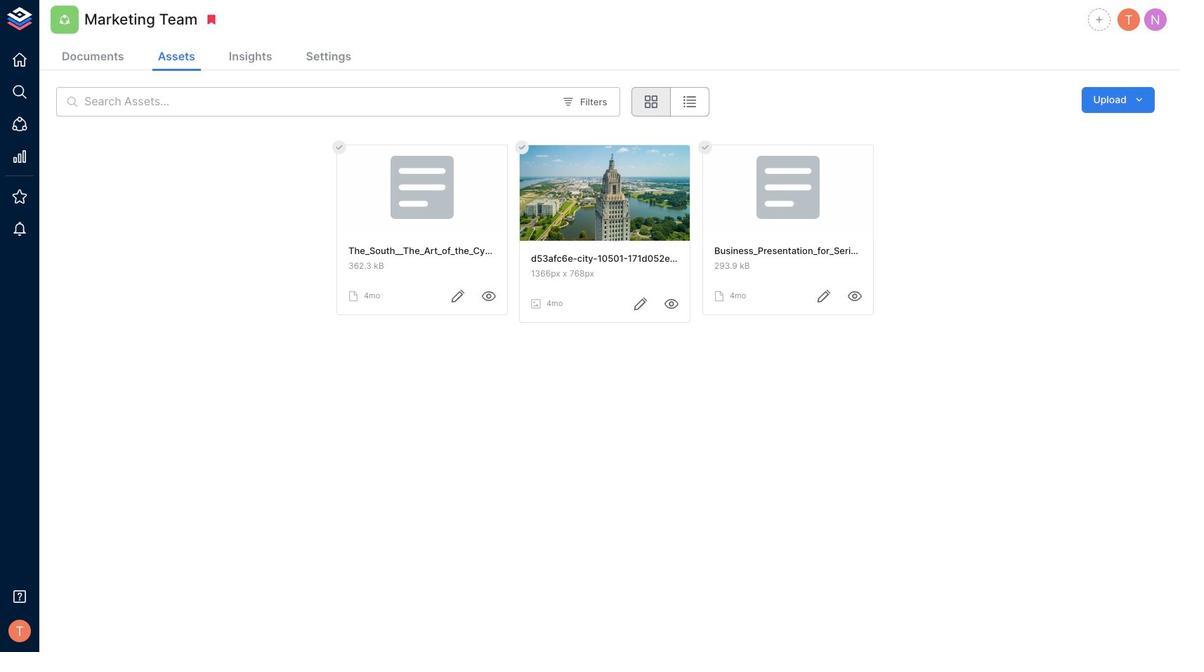 Task type: describe. For each thing, give the bounding box(es) containing it.
remove bookmark image
[[205, 13, 218, 26]]

Search Assets... text field
[[84, 87, 554, 117]]



Task type: vqa. For each thing, say whether or not it's contained in the screenshot.
Marketing Team inside the button
no



Task type: locate. For each thing, give the bounding box(es) containing it.
group
[[632, 87, 710, 117]]



